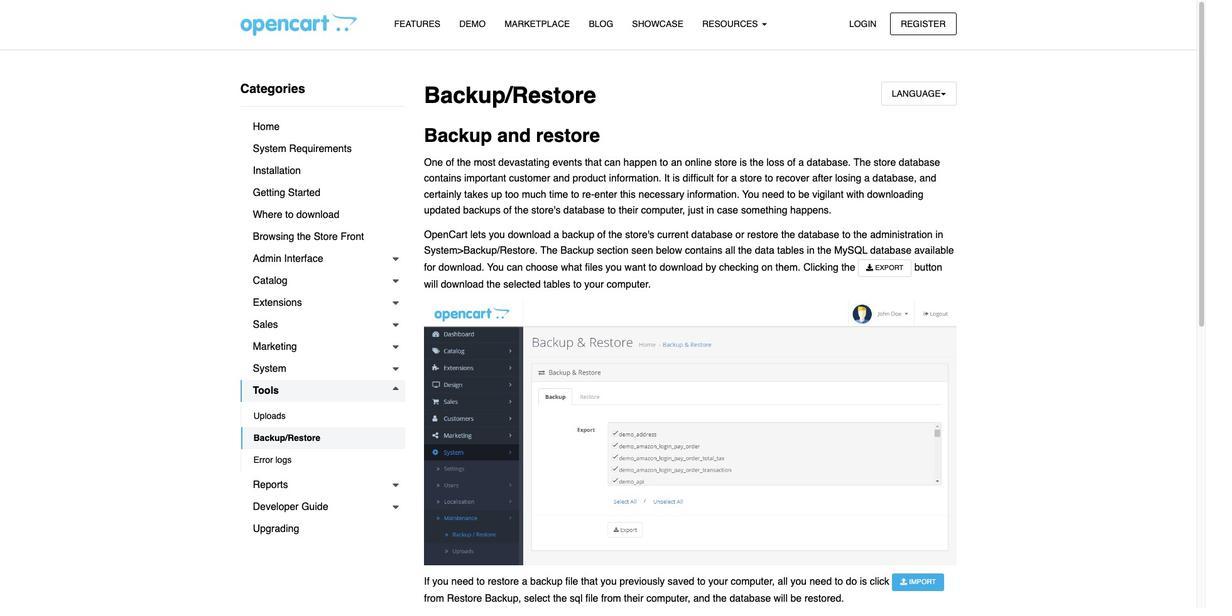 Task type: describe. For each thing, give the bounding box(es) containing it.
vigilant
[[813, 189, 844, 200]]

the inside button will download the selected tables to your computer.
[[487, 279, 501, 291]]

choose
[[526, 262, 558, 274]]

error logs link
[[241, 449, 405, 471]]

and up devastating
[[498, 125, 531, 147]]

time
[[549, 189, 568, 200]]

sales
[[253, 319, 278, 331]]

a up the case on the top
[[732, 173, 737, 184]]

can inside one of the most devastating events that can happen to an online store is the loss of a database. the store database contains important customer and product information. it is difficult for a store to recover after losing a database, and certainly takes up too much time to re-enter this necessary information. you need to be vigilant with downloading updated backups of the store's database to their computer, just in case something happens.
[[605, 157, 621, 168]]

certainly
[[424, 189, 462, 200]]

happens.
[[791, 205, 832, 217]]

admin interface link
[[240, 248, 405, 270]]

loss
[[767, 157, 785, 168]]

2 horizontal spatial store
[[874, 157, 897, 168]]

interface
[[284, 253, 323, 265]]

devastating
[[499, 157, 550, 168]]

1 horizontal spatial is
[[740, 157, 747, 168]]

you right if
[[433, 576, 449, 588]]

to right 'where'
[[285, 209, 294, 221]]

customer
[[509, 173, 551, 184]]

extensions link
[[240, 292, 405, 314]]

developer
[[253, 502, 299, 513]]

contains inside opencart lets you download a backup of the store's current database or restore the database to the administration in system>backup/restore. the backup section seen below contains all the data tables in the mysql database available for download. you can choose what files you want to download by checking on them. clicking the
[[685, 245, 723, 257]]

to up restore
[[477, 576, 485, 588]]

download inside button will download the selected tables to your computer.
[[441, 279, 484, 291]]

resources
[[703, 19, 761, 29]]

a up recover
[[799, 157, 804, 168]]

downloading
[[868, 189, 924, 200]]

case
[[717, 205, 739, 217]]

home
[[253, 121, 280, 133]]

most
[[474, 157, 496, 168]]

upgrading link
[[240, 519, 405, 541]]

error
[[254, 455, 273, 465]]

download down getting started link
[[297, 209, 340, 221]]

upload image
[[901, 578, 908, 585]]

their inside one of the most devastating events that can happen to an online store is the loss of a database. the store database contains important customer and product information. it is difficult for a store to recover after losing a database, and certainly takes up too much time to re-enter this necessary information. you need to be vigilant with downloading updated backups of the store's database to their computer, just in case something happens.
[[619, 205, 639, 217]]

0 vertical spatial backup/restore
[[424, 82, 597, 108]]

and up time
[[553, 173, 570, 184]]

checking
[[719, 262, 759, 274]]

selected
[[504, 279, 541, 291]]

click
[[870, 576, 890, 588]]

0 vertical spatial restore
[[536, 125, 600, 147]]

to up mysql
[[843, 229, 851, 240]]

do
[[846, 576, 858, 588]]

losing
[[836, 173, 862, 184]]

store's inside one of the most devastating events that can happen to an online store is the loss of a database. the store database contains important customer and product information. it is difficult for a store to recover after losing a database, and certainly takes up too much time to re-enter this necessary information. you need to be vigilant with downloading updated backups of the store's database to their computer, just in case something happens.
[[532, 205, 561, 217]]

backup/restore link
[[241, 427, 405, 449]]

all inside opencart lets you download a backup of the store's current database or restore the database to the administration in system>backup/restore. the backup section seen below contains all the data tables in the mysql database available for download. you can choose what files you want to download by checking on them. clicking the
[[726, 245, 736, 257]]

in inside one of the most devastating events that can happen to an online store is the loss of a database. the store database contains important customer and product information. it is difficult for a store to recover after losing a database, and certainly takes up too much time to re-enter this necessary information. you need to be vigilant with downloading updated backups of the store's database to their computer, just in case something happens.
[[707, 205, 715, 217]]

export
[[874, 264, 904, 272]]

2 vertical spatial computer,
[[647, 593, 691, 605]]

0 vertical spatial backup
[[424, 125, 492, 147]]

administration
[[871, 229, 933, 240]]

blog link
[[580, 13, 623, 35]]

1 vertical spatial backup
[[530, 576, 563, 588]]

import
[[908, 578, 937, 586]]

reports link
[[240, 475, 405, 497]]

installation
[[253, 165, 301, 177]]

a up select
[[522, 576, 528, 588]]

be inside one of the most devastating events that can happen to an online store is the loss of a database. the store database contains important customer and product information. it is difficult for a store to recover after losing a database, and certainly takes up too much time to re-enter this necessary information. you need to be vigilant with downloading updated backups of the store's database to their computer, just in case something happens.
[[799, 189, 810, 200]]

browsing
[[253, 231, 294, 243]]

system>backup/restore.
[[424, 245, 538, 257]]

sales link
[[240, 314, 405, 336]]

events
[[553, 157, 582, 168]]

important
[[465, 173, 506, 184]]

you down section
[[606, 262, 622, 274]]

login
[[850, 19, 877, 29]]

resources link
[[693, 13, 777, 35]]

1 vertical spatial be
[[791, 593, 802, 605]]

of down too
[[504, 205, 512, 217]]

1 vertical spatial their
[[624, 593, 644, 605]]

from restore backup, select the sql file from their computer, and the database will be restored.
[[424, 593, 845, 605]]

product
[[573, 173, 607, 184]]

categories
[[240, 82, 305, 96]]

files
[[585, 262, 603, 274]]

necessary
[[639, 189, 685, 200]]

0 horizontal spatial restore
[[488, 576, 519, 588]]

this
[[620, 189, 636, 200]]

just
[[688, 205, 704, 217]]

the inside one of the most devastating events that can happen to an online store is the loss of a database. the store database contains important customer and product information. it is difficult for a store to recover after losing a database, and certainly takes up too much time to re-enter this necessary information. you need to be vigilant with downloading updated backups of the store's database to their computer, just in case something happens.
[[854, 157, 871, 168]]

contains inside one of the most devastating events that can happen to an online store is the loss of a database. the store database contains important customer and product information. it is difficult for a store to recover after losing a database, and certainly takes up too much time to re-enter this necessary information. you need to be vigilant with downloading updated backups of the store's database to their computer, just in case something happens.
[[424, 173, 462, 184]]

2 horizontal spatial need
[[810, 576, 832, 588]]

you up from restore backup, select the sql file from their computer, and the database will be restored.
[[601, 576, 617, 588]]

to left the do on the bottom right of page
[[835, 576, 844, 588]]

export link
[[859, 259, 912, 277]]

database.
[[807, 157, 851, 168]]

database,
[[873, 173, 917, 184]]

by
[[706, 262, 717, 274]]

available
[[915, 245, 955, 257]]

where to download
[[253, 209, 340, 221]]

one of the most devastating events that can happen to an online store is the loss of a database. the store database contains important customer and product information. it is difficult for a store to recover after losing a database, and certainly takes up too much time to re-enter this necessary information. you need to be vigilant with downloading updated backups of the store's database to their computer, just in case something happens.
[[424, 157, 941, 217]]

to inside button will download the selected tables to your computer.
[[574, 279, 582, 291]]

takes
[[465, 189, 489, 200]]

backup inside opencart lets you download a backup of the store's current database or restore the database to the administration in system>backup/restore. the backup section seen below contains all the data tables in the mysql database available for download. you can choose what files you want to download by checking on them. clicking the
[[561, 245, 594, 257]]

if
[[424, 576, 430, 588]]

data
[[755, 245, 775, 257]]

1 vertical spatial file
[[586, 593, 599, 605]]

the inside opencart lets you download a backup of the store's current database or restore the database to the administration in system>backup/restore. the backup section seen below contains all the data tables in the mysql database available for download. you can choose what files you want to download by checking on them. clicking the
[[541, 245, 558, 257]]

computer, inside one of the most devastating events that can happen to an online store is the loss of a database. the store database contains important customer and product information. it is difficult for a store to recover after losing a database, and certainly takes up too much time to re-enter this necessary information. you need to be vigilant with downloading updated backups of the store's database to their computer, just in case something happens.
[[641, 205, 686, 217]]

download down below
[[660, 262, 703, 274]]

where
[[253, 209, 283, 221]]

to right the saved
[[698, 576, 706, 588]]

want
[[625, 262, 646, 274]]

re-
[[582, 189, 595, 200]]

tables inside button will download the selected tables to your computer.
[[544, 279, 571, 291]]

opencart
[[424, 229, 468, 240]]

home link
[[240, 116, 405, 138]]

of right one at left
[[446, 157, 454, 168]]

0 horizontal spatial store
[[715, 157, 737, 168]]

extensions
[[253, 297, 302, 309]]

admin interface
[[253, 253, 323, 265]]

uploads
[[254, 411, 286, 421]]

front
[[341, 231, 364, 243]]

import link
[[893, 574, 945, 592]]

tables inside opencart lets you download a backup of the store's current database or restore the database to the administration in system>backup/restore. the backup section seen below contains all the data tables in the mysql database available for download. you can choose what files you want to download by checking on them. clicking the
[[778, 245, 805, 257]]

to left an
[[660, 157, 669, 168]]

store's inside opencart lets you download a backup of the store's current database or restore the database to the administration in system>backup/restore. the backup section seen below contains all the data tables in the mysql database available for download. you can choose what files you want to download by checking on them. clicking the
[[626, 229, 655, 240]]

you up restored. at the bottom right of the page
[[791, 576, 807, 588]]

an
[[671, 157, 683, 168]]

of right loss at right top
[[788, 157, 796, 168]]

to left re-
[[571, 189, 580, 200]]

1 vertical spatial your
[[709, 576, 728, 588]]

will inside button will download the selected tables to your computer.
[[424, 279, 438, 291]]

recover
[[776, 173, 810, 184]]

browsing the store front
[[253, 231, 364, 243]]

1 vertical spatial information.
[[688, 189, 740, 200]]

system requirements
[[253, 143, 352, 155]]



Task type: vqa. For each thing, say whether or not it's contained in the screenshot.
cart to the right
no



Task type: locate. For each thing, give the bounding box(es) containing it.
backups
[[463, 205, 501, 217]]

0 horizontal spatial is
[[673, 173, 680, 184]]

your inside button will download the selected tables to your computer.
[[585, 279, 604, 291]]

0 vertical spatial backup
[[562, 229, 595, 240]]

the
[[854, 157, 871, 168], [541, 245, 558, 257]]

browsing the store front link
[[240, 226, 405, 248]]

1 horizontal spatial file
[[586, 593, 599, 605]]

a right losing
[[865, 173, 870, 184]]

0 horizontal spatial backup/restore
[[254, 433, 321, 443]]

0 vertical spatial the
[[854, 157, 871, 168]]

0 vertical spatial your
[[585, 279, 604, 291]]

opencart lets you download a backup of the store's current database or restore the database to the administration in system>backup/restore. the backup section seen below contains all the data tables in the mysql database available for download. you can choose what files you want to download by checking on them. clicking the
[[424, 229, 955, 274]]

1 horizontal spatial tables
[[778, 245, 805, 257]]

2 vertical spatial in
[[807, 245, 815, 257]]

0 horizontal spatial can
[[507, 262, 523, 274]]

can
[[605, 157, 621, 168], [507, 262, 523, 274]]

2 horizontal spatial is
[[860, 576, 868, 588]]

demo link
[[450, 13, 495, 35]]

opencart - open source shopping cart solution image
[[240, 13, 357, 36]]

or
[[736, 229, 745, 240]]

can up selected
[[507, 262, 523, 274]]

backup/restore up logs
[[254, 433, 321, 443]]

to down what
[[574, 279, 582, 291]]

backup/restore up backup and restore in the top of the page
[[424, 82, 597, 108]]

for inside opencart lets you download a backup of the store's current database or restore the database to the administration in system>backup/restore. the backup section seen below contains all the data tables in the mysql database available for download. you can choose what files you want to download by checking on them. clicking the
[[424, 262, 436, 274]]

from
[[424, 593, 444, 605], [601, 593, 622, 605]]

file up sql
[[566, 576, 579, 588]]

0 horizontal spatial file
[[566, 576, 579, 588]]

after
[[813, 173, 833, 184]]

that
[[585, 157, 602, 168], [581, 576, 598, 588]]

lets
[[471, 229, 486, 240]]

that up sql
[[581, 576, 598, 588]]

0 vertical spatial all
[[726, 245, 736, 257]]

marketplace
[[505, 19, 570, 29]]

sql
[[570, 593, 583, 605]]

store up database,
[[874, 157, 897, 168]]

select
[[524, 593, 551, 605]]

1 horizontal spatial information.
[[688, 189, 740, 200]]

tools
[[253, 385, 279, 397]]

catalog
[[253, 275, 288, 287]]

0 horizontal spatial store's
[[532, 205, 561, 217]]

1 from from the left
[[424, 593, 444, 605]]

you inside opencart lets you download a backup of the store's current database or restore the database to the administration in system>backup/restore. the backup section seen below contains all the data tables in the mysql database available for download. you can choose what files you want to download by checking on them. clicking the
[[487, 262, 504, 274]]

error logs
[[254, 455, 292, 465]]

to down loss at right top
[[765, 173, 774, 184]]

in up clicking
[[807, 245, 815, 257]]

0 horizontal spatial all
[[726, 245, 736, 257]]

file
[[566, 576, 579, 588], [586, 593, 599, 605]]

store's
[[532, 205, 561, 217], [626, 229, 655, 240]]

below
[[656, 245, 683, 257]]

login link
[[839, 12, 888, 35]]

1 vertical spatial in
[[936, 229, 944, 240]]

0 horizontal spatial for
[[424, 262, 436, 274]]

your down files
[[585, 279, 604, 291]]

0 horizontal spatial your
[[585, 279, 604, 291]]

0 horizontal spatial information.
[[609, 173, 662, 184]]

backup and restore
[[424, 125, 600, 147]]

can left happen
[[605, 157, 621, 168]]

0 vertical spatial is
[[740, 157, 747, 168]]

0 vertical spatial tables
[[778, 245, 805, 257]]

store up something
[[740, 173, 762, 184]]

contains up by
[[685, 245, 723, 257]]

tables up the them.
[[778, 245, 805, 257]]

restore up 'backup,'
[[488, 576, 519, 588]]

1 vertical spatial contains
[[685, 245, 723, 257]]

admin backup tag image
[[424, 301, 957, 566]]

system down home
[[253, 143, 287, 155]]

need inside one of the most devastating events that can happen to an online store is the loss of a database. the store database contains important customer and product information. it is difficult for a store to recover after losing a database, and certainly takes up too much time to re-enter this necessary information. you need to be vigilant with downloading updated backups of the store's database to their computer, just in case something happens.
[[762, 189, 785, 200]]

uploads link
[[241, 405, 405, 427]]

0 vertical spatial will
[[424, 279, 438, 291]]

2 horizontal spatial restore
[[748, 229, 779, 240]]

1 vertical spatial will
[[774, 593, 788, 605]]

can inside opencart lets you download a backup of the store's current database or restore the database to the administration in system>backup/restore. the backup section seen below contains all the data tables in the mysql database available for download. you can choose what files you want to download by checking on them. clicking the
[[507, 262, 523, 274]]

installation link
[[240, 160, 405, 182]]

of inside opencart lets you download a backup of the store's current database or restore the database to the administration in system>backup/restore. the backup section seen below contains all the data tables in the mysql database available for download. you can choose what files you want to download by checking on them. clicking the
[[598, 229, 606, 240]]

0 horizontal spatial in
[[707, 205, 715, 217]]

1 horizontal spatial backup
[[561, 245, 594, 257]]

you inside one of the most devastating events that can happen to an online store is the loss of a database. the store database contains important customer and product information. it is difficult for a store to recover after losing a database, and certainly takes up too much time to re-enter this necessary information. you need to be vigilant with downloading updated backups of the store's database to their computer, just in case something happens.
[[743, 189, 760, 200]]

1 horizontal spatial backup/restore
[[424, 82, 597, 108]]

1 vertical spatial system
[[253, 363, 287, 375]]

0 horizontal spatial the
[[541, 245, 558, 257]]

0 vertical spatial that
[[585, 157, 602, 168]]

that inside one of the most devastating events that can happen to an online store is the loss of a database. the store database contains important customer and product information. it is difficult for a store to recover after losing a database, and certainly takes up too much time to re-enter this necessary information. you need to be vigilant with downloading updated backups of the store's database to their computer, just in case something happens.
[[585, 157, 602, 168]]

1 vertical spatial the
[[541, 245, 558, 257]]

their down "this" at the top right
[[619, 205, 639, 217]]

2 horizontal spatial in
[[936, 229, 944, 240]]

1 vertical spatial can
[[507, 262, 523, 274]]

1 vertical spatial restore
[[748, 229, 779, 240]]

one
[[424, 157, 443, 168]]

to
[[660, 157, 669, 168], [765, 173, 774, 184], [571, 189, 580, 200], [788, 189, 796, 200], [608, 205, 616, 217], [285, 209, 294, 221], [843, 229, 851, 240], [649, 262, 657, 274], [574, 279, 582, 291], [477, 576, 485, 588], [698, 576, 706, 588], [835, 576, 844, 588]]

the up losing
[[854, 157, 871, 168]]

developer guide link
[[240, 497, 405, 519]]

from down if
[[424, 593, 444, 605]]

and down the saved
[[694, 593, 710, 605]]

0 horizontal spatial from
[[424, 593, 444, 605]]

up
[[491, 189, 503, 200]]

0 horizontal spatial backup
[[424, 125, 492, 147]]

1 vertical spatial all
[[778, 576, 788, 588]]

be left restored. at the bottom right of the page
[[791, 593, 802, 605]]

system requirements link
[[240, 138, 405, 160]]

1 vertical spatial is
[[673, 173, 680, 184]]

backup up what
[[562, 229, 595, 240]]

backup,
[[485, 593, 522, 605]]

difficult
[[683, 173, 714, 184]]

0 vertical spatial can
[[605, 157, 621, 168]]

restore inside opencart lets you download a backup of the store's current database or restore the database to the administration in system>backup/restore. the backup section seen below contains all the data tables in the mysql database available for download. you can choose what files you want to download by checking on them. clicking the
[[748, 229, 779, 240]]

blog
[[589, 19, 614, 29]]

restore up events
[[536, 125, 600, 147]]

in right just
[[707, 205, 715, 217]]

enter
[[595, 189, 618, 200]]

backup inside opencart lets you download a backup of the store's current database or restore the database to the administration in system>backup/restore. the backup section seen below contains all the data tables in the mysql database available for download. you can choose what files you want to download by checking on them. clicking the
[[562, 229, 595, 240]]

button
[[915, 262, 943, 274]]

to down enter
[[608, 205, 616, 217]]

developer guide
[[253, 502, 328, 513]]

1 vertical spatial backup/restore
[[254, 433, 321, 443]]

1 vertical spatial store's
[[626, 229, 655, 240]]

where to download link
[[240, 204, 405, 226]]

you
[[743, 189, 760, 200], [487, 262, 504, 274]]

is right it
[[673, 173, 680, 184]]

that up product
[[585, 157, 602, 168]]

download down download.
[[441, 279, 484, 291]]

a up choose
[[554, 229, 560, 240]]

2 from from the left
[[601, 593, 622, 605]]

is right the do on the bottom right of page
[[860, 576, 868, 588]]

0 horizontal spatial need
[[452, 576, 474, 588]]

tables down what
[[544, 279, 571, 291]]

backup up what
[[561, 245, 594, 257]]

too
[[505, 189, 519, 200]]

0 vertical spatial their
[[619, 205, 639, 217]]

1 vertical spatial for
[[424, 262, 436, 274]]

guide
[[302, 502, 328, 513]]

0 horizontal spatial tables
[[544, 279, 571, 291]]

1 horizontal spatial need
[[762, 189, 785, 200]]

1 horizontal spatial you
[[743, 189, 760, 200]]

showcase
[[633, 19, 684, 29]]

system for system
[[253, 363, 287, 375]]

download image
[[867, 264, 874, 271]]

1 horizontal spatial restore
[[536, 125, 600, 147]]

1 horizontal spatial your
[[709, 576, 728, 588]]

previously
[[620, 576, 665, 588]]

need up restore
[[452, 576, 474, 588]]

0 vertical spatial store's
[[532, 205, 561, 217]]

of up section
[[598, 229, 606, 240]]

0 vertical spatial computer,
[[641, 205, 686, 217]]

system for system requirements
[[253, 143, 287, 155]]

button will download the selected tables to your computer.
[[424, 262, 943, 291]]

in
[[707, 205, 715, 217], [936, 229, 944, 240], [807, 245, 815, 257]]

store right online
[[715, 157, 737, 168]]

language button
[[882, 82, 957, 106]]

what
[[561, 262, 583, 274]]

marketing link
[[240, 336, 405, 358]]

if you need to restore a backup file that you previously saved to your computer, all you need to do is click
[[424, 576, 893, 588]]

for left download.
[[424, 262, 436, 274]]

a inside opencart lets you download a backup of the store's current database or restore the database to the administration in system>backup/restore. the backup section seen below contains all the data tables in the mysql database available for download. you can choose what files you want to download by checking on them. clicking the
[[554, 229, 560, 240]]

download up choose
[[508, 229, 551, 240]]

1 horizontal spatial can
[[605, 157, 621, 168]]

0 vertical spatial contains
[[424, 173, 462, 184]]

language
[[892, 89, 941, 99]]

1 horizontal spatial for
[[717, 173, 729, 184]]

reports
[[253, 480, 288, 491]]

showcase link
[[623, 13, 693, 35]]

0 horizontal spatial contains
[[424, 173, 462, 184]]

store's down much at left top
[[532, 205, 561, 217]]

will down opencart on the left of the page
[[424, 279, 438, 291]]

0 vertical spatial for
[[717, 173, 729, 184]]

on
[[762, 262, 773, 274]]

1 horizontal spatial the
[[854, 157, 871, 168]]

contains
[[424, 173, 462, 184], [685, 245, 723, 257]]

to right want at the top right of the page
[[649, 262, 657, 274]]

computer.
[[607, 279, 651, 291]]

will left restored. at the bottom right of the page
[[774, 593, 788, 605]]

1 vertical spatial that
[[581, 576, 598, 588]]

backup up select
[[530, 576, 563, 588]]

for inside one of the most devastating events that can happen to an online store is the loss of a database. the store database contains important customer and product information. it is difficult for a store to recover after losing a database, and certainly takes up too much time to re-enter this necessary information. you need to be vigilant with downloading updated backups of the store's database to their computer, just in case something happens.
[[717, 173, 729, 184]]

1 horizontal spatial all
[[778, 576, 788, 588]]

is left loss at right top
[[740, 157, 747, 168]]

for right difficult
[[717, 173, 729, 184]]

getting started link
[[240, 182, 405, 204]]

restore up data on the top right of page
[[748, 229, 779, 240]]

getting started
[[253, 187, 321, 199]]

1 vertical spatial you
[[487, 262, 504, 274]]

from right sql
[[601, 593, 622, 605]]

happen
[[624, 157, 657, 168]]

of
[[446, 157, 454, 168], [788, 157, 796, 168], [504, 205, 512, 217], [598, 229, 606, 240]]

file right sql
[[586, 593, 599, 605]]

2 vertical spatial is
[[860, 576, 868, 588]]

with
[[847, 189, 865, 200]]

much
[[522, 189, 547, 200]]

0 vertical spatial system
[[253, 143, 287, 155]]

be up happens.
[[799, 189, 810, 200]]

1 horizontal spatial will
[[774, 593, 788, 605]]

0 vertical spatial information.
[[609, 173, 662, 184]]

information. down happen
[[609, 173, 662, 184]]

0 vertical spatial be
[[799, 189, 810, 200]]

1 horizontal spatial in
[[807, 245, 815, 257]]

in up available
[[936, 229, 944, 240]]

demo
[[460, 19, 486, 29]]

1 system from the top
[[253, 143, 287, 155]]

need up something
[[762, 189, 785, 200]]

the up choose
[[541, 245, 558, 257]]

1 horizontal spatial contains
[[685, 245, 723, 257]]

saved
[[668, 576, 695, 588]]

and right database,
[[920, 173, 937, 184]]

you up something
[[743, 189, 760, 200]]

current
[[658, 229, 689, 240]]

contains up certainly
[[424, 173, 462, 184]]

tables
[[778, 245, 805, 257], [544, 279, 571, 291]]

0 vertical spatial in
[[707, 205, 715, 217]]

upgrading
[[253, 524, 299, 535]]

you down system>backup/restore.
[[487, 262, 504, 274]]

1 vertical spatial backup
[[561, 245, 594, 257]]

computer,
[[641, 205, 686, 217], [731, 576, 775, 588], [647, 593, 691, 605]]

your right the saved
[[709, 576, 728, 588]]

0 vertical spatial you
[[743, 189, 760, 200]]

1 horizontal spatial from
[[601, 593, 622, 605]]

1 vertical spatial tables
[[544, 279, 571, 291]]

marketplace link
[[495, 13, 580, 35]]

1 horizontal spatial store
[[740, 173, 762, 184]]

clicking
[[804, 262, 839, 274]]

to down recover
[[788, 189, 796, 200]]

their down "previously"
[[624, 593, 644, 605]]

backup
[[424, 125, 492, 147], [561, 245, 594, 257]]

catalog link
[[240, 270, 405, 292]]

logs
[[276, 455, 292, 465]]

0 horizontal spatial will
[[424, 279, 438, 291]]

backup up one at left
[[424, 125, 492, 147]]

the
[[457, 157, 471, 168], [750, 157, 764, 168], [515, 205, 529, 217], [609, 229, 623, 240], [782, 229, 796, 240], [854, 229, 868, 240], [297, 231, 311, 243], [739, 245, 753, 257], [818, 245, 832, 257], [842, 262, 856, 274], [487, 279, 501, 291], [553, 593, 567, 605], [713, 593, 727, 605]]

register
[[901, 19, 946, 29]]

store's up seen
[[626, 229, 655, 240]]

2 system from the top
[[253, 363, 287, 375]]

1 horizontal spatial store's
[[626, 229, 655, 240]]

information. up the case on the top
[[688, 189, 740, 200]]

you right lets
[[489, 229, 505, 240]]

online
[[685, 157, 712, 168]]

2 vertical spatial restore
[[488, 576, 519, 588]]

0 horizontal spatial you
[[487, 262, 504, 274]]

1 vertical spatial computer,
[[731, 576, 775, 588]]

system up the tools
[[253, 363, 287, 375]]

0 vertical spatial file
[[566, 576, 579, 588]]

need up restored. at the bottom right of the page
[[810, 576, 832, 588]]

store
[[715, 157, 737, 168], [874, 157, 897, 168], [740, 173, 762, 184]]



